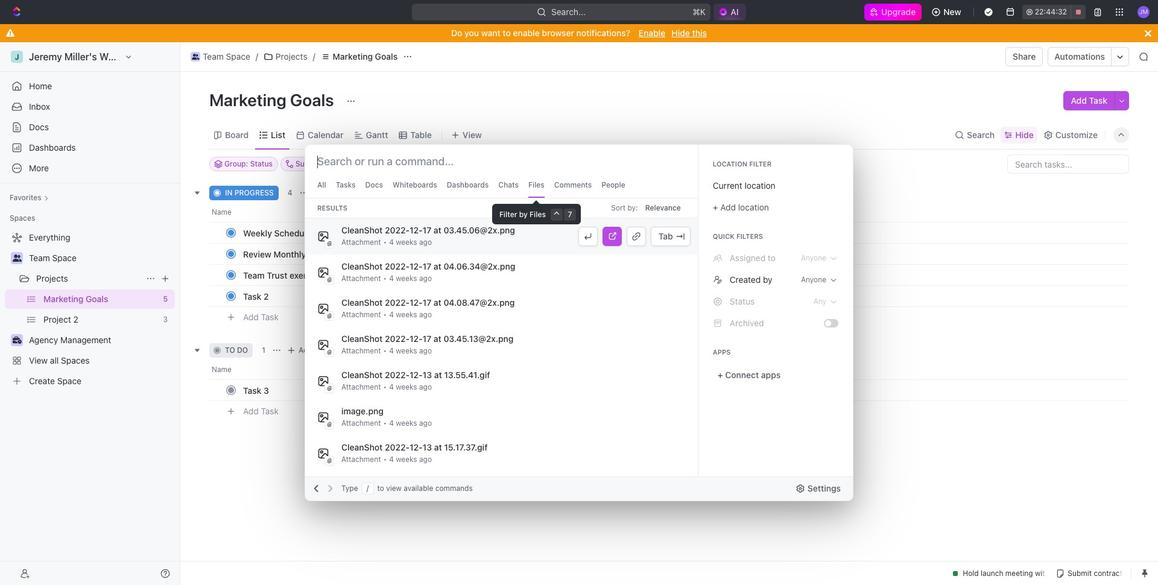 Task type: describe. For each thing, give the bounding box(es) containing it.
2022- for 13.55.41.gif
[[385, 370, 410, 380]]

6 weeks from the top
[[396, 419, 417, 428]]

team for the "team trust exercise" link
[[243, 270, 265, 280]]

xqnvl image for status
[[713, 297, 723, 307]]

add task down task 3
[[243, 406, 279, 416]]

review monthly reports
[[243, 249, 340, 259]]

user group image
[[12, 255, 21, 262]]

2022- for 03.45.13@2x.png
[[385, 334, 410, 344]]

hide button
[[1001, 126, 1038, 143]]

reports
[[308, 249, 340, 259]]

4 for cleanshot 2022-12-17 at 03.45.06@2x.png
[[389, 238, 394, 247]]

0 vertical spatial files
[[529, 180, 545, 189]]

xqnvl image for created by
[[713, 275, 723, 285]]

at for 04.06.34@2x.png
[[434, 261, 442, 272]]

review
[[243, 249, 272, 259]]

browser
[[542, 28, 574, 38]]

4 for cleanshot 2022-12-17 at 04.06.34@2x.png
[[389, 274, 394, 283]]

add task up results
[[326, 188, 358, 197]]

search...
[[552, 7, 586, 17]]

archived
[[730, 318, 764, 328]]

⌘k
[[693, 7, 706, 17]]

team trust exercise
[[243, 270, 323, 280]]

monthly
[[274, 249, 306, 259]]

add right 1
[[299, 346, 313, 355]]

cleanshot for cleanshot 2022-12-17 at 04.06.34@2x.png
[[342, 261, 383, 272]]

2
[[264, 291, 269, 301]]

tree inside sidebar navigation
[[5, 228, 175, 391]]

2 horizontal spatial /
[[367, 484, 369, 493]]

at for 03.45.13@2x.png
[[434, 334, 442, 344]]

dashboards inside sidebar navigation
[[29, 142, 76, 153]]

projects inside tree
[[36, 273, 68, 284]]

to view available commands
[[377, 484, 473, 493]]

cleanshot 2022-12-17 at 03.45.06@2x.png
[[342, 225, 515, 235]]

board
[[225, 129, 249, 140]]

commands
[[436, 484, 473, 493]]

results
[[317, 204, 348, 212]]

current location
[[713, 180, 776, 191]]

calendar
[[308, 129, 344, 140]]

‎task 2
[[243, 291, 269, 301]]

quick filters
[[713, 232, 763, 240]]

4 left all
[[288, 188, 292, 197]]

to left view
[[377, 484, 384, 493]]

inbox
[[29, 101, 50, 112]]

1 horizontal spatial team
[[203, 51, 224, 62]]

docs link
[[5, 118, 175, 137]]

cleanshot for cleanshot 2022-12-13 at 15.17.37.gif
[[342, 442, 383, 453]]

‎task
[[243, 291, 262, 301]]

location filter
[[713, 160, 772, 168]]

weeks for 15.17.37.gif
[[396, 455, 417, 464]]

calendar link
[[305, 126, 344, 143]]

12- for 03.45.06@2x.png
[[410, 225, 423, 235]]

cleanshot for cleanshot 2022-12-17 at 03.45.06@2x.png
[[342, 225, 383, 235]]

13.55.41.gif
[[444, 370, 490, 380]]

upgrade
[[882, 7, 916, 17]]

2022- for 03.45.06@2x.png
[[385, 225, 410, 235]]

attachment for cleanshot 2022-12-17 at 03.45.13@2x.png
[[342, 346, 381, 355]]

tab
[[659, 231, 673, 241]]

13 for 13.55.41.gif
[[423, 370, 432, 380]]

12- for 04.06.34@2x.png
[[410, 261, 423, 272]]

created by
[[730, 275, 773, 285]]

1
[[262, 346, 265, 355]]

task 3
[[243, 385, 269, 396]]

1 horizontal spatial projects
[[276, 51, 308, 62]]

this
[[692, 28, 707, 38]]

automations button
[[1049, 48, 1111, 66]]

view
[[386, 484, 402, 493]]

list
[[271, 129, 286, 140]]

at for 13.55.41.gif
[[434, 370, 442, 380]]

at for 03.45.06@2x.png
[[434, 225, 442, 235]]

available
[[404, 484, 434, 493]]

board link
[[223, 126, 249, 143]]

inbox link
[[5, 97, 175, 116]]

location inside button
[[745, 180, 776, 191]]

1 horizontal spatial dashboards
[[447, 180, 489, 189]]

22:44:32
[[1035, 7, 1067, 16]]

ago for 03.45.13@2x.png
[[419, 346, 432, 355]]

ago for 03.45.06@2x.png
[[419, 238, 432, 247]]

progress
[[235, 188, 274, 197]]

team for the team space link inside the tree
[[29, 253, 50, 263]]

cleanshot 2022-12-17 at 04.08.47@2x.png
[[342, 297, 515, 308]]

0 vertical spatial team space link
[[188, 49, 253, 64]]

apps
[[761, 370, 781, 380]]

ago for 04.08.47@2x.png
[[419, 310, 432, 319]]

add down ‎task
[[243, 312, 259, 322]]

task 3 link
[[240, 382, 418, 399]]

search
[[967, 129, 995, 140]]

0 horizontal spatial goals
[[290, 90, 334, 110]]

to left do
[[225, 346, 235, 355]]

settings
[[808, 483, 841, 494]]

4 weeks ago for 03.45.13@2x.png
[[389, 346, 432, 355]]

weeks for 04.08.47@2x.png
[[396, 310, 417, 319]]

1 vertical spatial docs
[[365, 180, 383, 189]]

list link
[[269, 126, 286, 143]]

1 horizontal spatial /
[[313, 51, 315, 62]]

weekly schedule link
[[240, 224, 418, 242]]

dashboards link
[[5, 138, 175, 157]]

location
[[713, 160, 748, 168]]

do
[[237, 346, 248, 355]]

add down task 3
[[243, 406, 259, 416]]

cleanshot 2022-12-13 at 13.55.41.gif
[[342, 370, 490, 380]]

03.45.13@2x.png
[[444, 334, 514, 344]]

all
[[317, 180, 326, 189]]

4 for cleanshot 2022-12-17 at 04.08.47@2x.png
[[389, 310, 394, 319]]

to do
[[225, 346, 248, 355]]

xqnvl image
[[713, 253, 723, 263]]

people
[[602, 180, 626, 189]]

4 for image.png
[[389, 419, 394, 428]]

ago for 15.17.37.gif
[[419, 455, 432, 464]]

15.17.37.gif
[[444, 442, 488, 453]]

weeks for 03.45.06@2x.png
[[396, 238, 417, 247]]

spaces
[[10, 214, 35, 223]]

ago for 04.06.34@2x.png
[[419, 274, 432, 283]]

upgrade link
[[865, 4, 922, 21]]

04.06.34@2x.png
[[444, 261, 516, 272]]

add task button up task 3 link at the bottom left of the page
[[284, 343, 335, 358]]

type
[[342, 484, 358, 493]]

0 vertical spatial marketing goals
[[333, 51, 398, 62]]

current
[[713, 180, 743, 191]]

at for 15.17.37.gif
[[434, 442, 442, 453]]

sort
[[611, 203, 626, 212]]

add task button down task 3
[[238, 404, 284, 419]]

add up results
[[326, 188, 340, 197]]

weeks for 13.55.41.gif
[[396, 383, 417, 392]]

task left 3
[[243, 385, 262, 396]]

to right want on the top of the page
[[503, 28, 511, 38]]

home link
[[5, 77, 175, 96]]

4 weeks ago for 03.45.06@2x.png
[[389, 238, 432, 247]]

current location button
[[708, 176, 844, 196]]

by for filter
[[519, 210, 528, 219]]

filters
[[737, 232, 763, 240]]

3
[[264, 385, 269, 396]]

quick
[[713, 232, 735, 240]]

12- for 03.45.13@2x.png
[[410, 334, 423, 344]]

hide inside dropdown button
[[1016, 129, 1034, 140]]

4 weeks ago for 04.08.47@2x.png
[[389, 310, 432, 319]]

trust
[[267, 270, 288, 280]]

cleanshot for cleanshot 2022-12-13 at 13.55.41.gif
[[342, 370, 383, 380]]

schedule
[[274, 228, 312, 238]]



Task type: locate. For each thing, give the bounding box(es) containing it.
4 for cleanshot 2022-12-13 at 13.55.41.gif
[[389, 383, 394, 392]]

1 horizontal spatial space
[[226, 51, 250, 62]]

1 weeks from the top
[[396, 238, 417, 247]]

7 attachment from the top
[[342, 455, 381, 464]]

+ for + add location
[[713, 202, 718, 212]]

4 weeks from the top
[[396, 346, 417, 355]]

customize
[[1056, 129, 1098, 140]]

add
[[1071, 95, 1087, 106], [326, 188, 340, 197], [721, 202, 736, 212], [243, 312, 259, 322], [299, 346, 313, 355], [243, 406, 259, 416]]

table link
[[408, 126, 432, 143]]

1 ago from the top
[[419, 238, 432, 247]]

0 vertical spatial team space
[[203, 51, 250, 62]]

12- up cleanshot 2022-12-17 at 03.45.13@2x.png
[[410, 297, 423, 308]]

2 horizontal spatial team
[[243, 270, 265, 280]]

1 horizontal spatial marketing
[[333, 51, 373, 62]]

task up customize
[[1090, 95, 1108, 106]]

0 vertical spatial projects
[[276, 51, 308, 62]]

2 4 weeks ago from the top
[[389, 274, 432, 283]]

2 cleanshot from the top
[[342, 261, 383, 272]]

hide right search
[[1016, 129, 1034, 140]]

4 attachment from the top
[[342, 346, 381, 355]]

add up customize
[[1071, 95, 1087, 106]]

0 horizontal spatial dashboards
[[29, 142, 76, 153]]

6 4 weeks ago from the top
[[389, 419, 432, 428]]

weeks down cleanshot 2022-12-17 at 04.08.47@2x.png
[[396, 310, 417, 319]]

team space link
[[188, 49, 253, 64], [29, 249, 173, 268]]

17 for 04.06.34@2x.png
[[423, 261, 432, 272]]

share button
[[1006, 47, 1044, 66]]

1 attachment from the top
[[342, 238, 381, 247]]

0 vertical spatial by
[[519, 210, 528, 219]]

2 12- from the top
[[410, 261, 423, 272]]

1 anyone from the top
[[801, 253, 827, 262]]

weeks for 04.06.34@2x.png
[[396, 274, 417, 283]]

/
[[256, 51, 258, 62], [313, 51, 315, 62], [367, 484, 369, 493]]

marketing
[[333, 51, 373, 62], [209, 90, 287, 110]]

12- down cleanshot 2022-12-17 at 03.45.13@2x.png
[[410, 370, 423, 380]]

1 horizontal spatial team space link
[[188, 49, 253, 64]]

1 vertical spatial team
[[29, 253, 50, 263]]

4 down cleanshot 2022-12-17 at 03.45.06@2x.png
[[389, 238, 394, 247]]

add task
[[1071, 95, 1108, 106], [326, 188, 358, 197], [243, 312, 279, 322], [299, 346, 331, 355], [243, 406, 279, 416]]

task up results
[[342, 188, 358, 197]]

attachment for cleanshot 2022-12-17 at 03.45.06@2x.png
[[342, 238, 381, 247]]

ago down cleanshot 2022-12-17 at 03.45.06@2x.png
[[419, 238, 432, 247]]

1 17 from the top
[[423, 225, 432, 235]]

6 attachment from the top
[[342, 419, 381, 428]]

share
[[1013, 51, 1036, 62]]

projects
[[276, 51, 308, 62], [36, 273, 68, 284]]

automations
[[1055, 51, 1105, 62]]

22:44:32 button
[[1023, 5, 1086, 19]]

4 up cleanshot 2022-12-13 at 13.55.41.gif
[[389, 346, 394, 355]]

at left 15.17.37.gif
[[434, 442, 442, 453]]

location down current location
[[738, 202, 769, 212]]

add task button up customize
[[1064, 91, 1115, 110]]

status
[[730, 296, 755, 307]]

3 cleanshot from the top
[[342, 297, 383, 308]]

ago up cleanshot 2022-12-13 at 15.17.37.gif
[[419, 419, 432, 428]]

13 down cleanshot 2022-12-17 at 03.45.13@2x.png
[[423, 370, 432, 380]]

dashboards left chats
[[447, 180, 489, 189]]

search button
[[952, 126, 999, 143]]

3 2022- from the top
[[385, 297, 410, 308]]

1 vertical spatial 13
[[423, 442, 432, 453]]

task
[[1090, 95, 1108, 106], [342, 188, 358, 197], [261, 312, 279, 322], [315, 346, 331, 355], [243, 385, 262, 396], [261, 406, 279, 416]]

+ add location
[[713, 202, 769, 212]]

+ left connect
[[718, 370, 723, 380]]

17 for 03.45.13@2x.png
[[423, 334, 432, 344]]

0 horizontal spatial space
[[52, 253, 77, 263]]

weeks for 03.45.13@2x.png
[[396, 346, 417, 355]]

cleanshot up ‎task 2 link
[[342, 261, 383, 272]]

sort by:
[[611, 203, 638, 212]]

xqnvl image up jkkwz image
[[713, 297, 723, 307]]

2 13 from the top
[[423, 442, 432, 453]]

4 weeks ago for 15.17.37.gif
[[389, 455, 432, 464]]

4 weeks ago down cleanshot 2022-12-17 at 03.45.13@2x.png
[[389, 346, 432, 355]]

1 horizontal spatial goals
[[375, 51, 398, 62]]

attachment down ‎task 2 link
[[342, 310, 381, 319]]

7 weeks from the top
[[396, 455, 417, 464]]

1 vertical spatial team space
[[29, 253, 77, 263]]

add task up customize
[[1071, 95, 1108, 106]]

0 vertical spatial 13
[[423, 370, 432, 380]]

0 horizontal spatial docs
[[29, 122, 49, 132]]

weeks down cleanshot 2022-12-13 at 13.55.41.gif
[[396, 383, 417, 392]]

cleanshot down 'image.png'
[[342, 442, 383, 453]]

17 down cleanshot 2022-12-17 at 04.08.47@2x.png
[[423, 334, 432, 344]]

5 weeks from the top
[[396, 383, 417, 392]]

task down '2'
[[261, 312, 279, 322]]

1 horizontal spatial docs
[[365, 180, 383, 189]]

1 xqnvl image from the top
[[713, 275, 723, 285]]

at down cleanshot 2022-12-17 at 03.45.06@2x.png
[[434, 261, 442, 272]]

team inside tree
[[29, 253, 50, 263]]

3 17 from the top
[[423, 297, 432, 308]]

0 vertical spatial anyone
[[801, 253, 827, 262]]

Search or run a command… text field
[[317, 154, 466, 169]]

12- for 15.17.37.gif
[[410, 442, 423, 453]]

weeks down cleanshot 2022-12-17 at 03.45.06@2x.png
[[396, 238, 417, 247]]

weeks down cleanshot 2022-12-17 at 03.45.13@2x.png
[[396, 346, 417, 355]]

12- up cleanshot 2022-12-17 at 04.08.47@2x.png
[[410, 261, 423, 272]]

17 up cleanshot 2022-12-17 at 03.45.13@2x.png
[[423, 297, 432, 308]]

4 down cleanshot 2022-12-17 at 04.08.47@2x.png
[[389, 310, 394, 319]]

comments
[[554, 180, 592, 189]]

2 2022- from the top
[[385, 261, 410, 272]]

jkkwz image
[[713, 319, 723, 328]]

in
[[225, 188, 233, 197]]

5 4 weeks ago from the top
[[389, 383, 432, 392]]

1 horizontal spatial hide
[[1016, 129, 1034, 140]]

ago down cleanshot 2022-12-17 at 04.08.47@2x.png
[[419, 310, 432, 319]]

2022- for 15.17.37.gif
[[385, 442, 410, 453]]

want
[[481, 28, 501, 38]]

0 horizontal spatial marketing
[[209, 90, 287, 110]]

17 for 03.45.06@2x.png
[[423, 225, 432, 235]]

attachment down results
[[342, 238, 381, 247]]

space inside tree
[[52, 253, 77, 263]]

12-
[[410, 225, 423, 235], [410, 261, 423, 272], [410, 297, 423, 308], [410, 334, 423, 344], [410, 370, 423, 380], [410, 442, 423, 453]]

whiteboards
[[393, 180, 437, 189]]

1 12- from the top
[[410, 225, 423, 235]]

4 weeks ago
[[389, 238, 432, 247], [389, 274, 432, 283], [389, 310, 432, 319], [389, 346, 432, 355], [389, 383, 432, 392], [389, 419, 432, 428], [389, 455, 432, 464]]

2 attachment from the top
[[342, 274, 381, 283]]

4 17 from the top
[[423, 334, 432, 344]]

projects link inside tree
[[36, 269, 141, 288]]

1 vertical spatial hide
[[1016, 129, 1034, 140]]

created
[[730, 275, 761, 285]]

12- up available
[[410, 442, 423, 453]]

17 up cleanshot 2022-12-17 at 04.08.47@2x.png
[[423, 261, 432, 272]]

13
[[423, 370, 432, 380], [423, 442, 432, 453]]

to right the assigned
[[768, 253, 776, 263]]

settings button
[[791, 479, 848, 498]]

4 12- from the top
[[410, 334, 423, 344]]

hide left 'this' on the top
[[672, 28, 690, 38]]

2022- for 04.08.47@2x.png
[[385, 297, 410, 308]]

ago
[[419, 238, 432, 247], [419, 274, 432, 283], [419, 310, 432, 319], [419, 346, 432, 355], [419, 383, 432, 392], [419, 419, 432, 428], [419, 455, 432, 464]]

add task button down ‎task 2
[[238, 310, 284, 325]]

17 for 04.08.47@2x.png
[[423, 297, 432, 308]]

team
[[203, 51, 224, 62], [29, 253, 50, 263], [243, 270, 265, 280]]

location
[[745, 180, 776, 191], [738, 202, 769, 212]]

4 cleanshot from the top
[[342, 334, 383, 344]]

2022- up cleanshot 2022-12-17 at 03.45.13@2x.png
[[385, 297, 410, 308]]

1 vertical spatial +
[[718, 370, 723, 380]]

weekly schedule
[[243, 228, 312, 238]]

0 vertical spatial docs
[[29, 122, 49, 132]]

you
[[465, 28, 479, 38]]

docs down inbox
[[29, 122, 49, 132]]

4 down cleanshot 2022-12-13 at 15.17.37.gif
[[389, 455, 394, 464]]

filter by files
[[500, 210, 546, 219]]

cleanshot down results
[[342, 225, 383, 235]]

connect
[[725, 370, 759, 380]]

at
[[434, 225, 442, 235], [434, 261, 442, 272], [434, 297, 442, 308], [434, 334, 442, 344], [434, 370, 442, 380], [434, 442, 442, 453]]

ago for 13.55.41.gif
[[419, 383, 432, 392]]

0 vertical spatial location
[[745, 180, 776, 191]]

1 vertical spatial projects link
[[36, 269, 141, 288]]

2022- up cleanshot 2022-12-13 at 13.55.41.gif
[[385, 334, 410, 344]]

1 vertical spatial space
[[52, 253, 77, 263]]

attachment for cleanshot 2022-12-17 at 04.08.47@2x.png
[[342, 310, 381, 319]]

team trust exercise link
[[240, 266, 418, 284]]

to
[[503, 28, 511, 38], [768, 253, 776, 263], [225, 346, 235, 355], [377, 484, 384, 493]]

4 weeks ago for 04.06.34@2x.png
[[389, 274, 432, 283]]

image.png
[[342, 406, 384, 416]]

team space right user group image
[[203, 51, 250, 62]]

2 17 from the top
[[423, 261, 432, 272]]

6 cleanshot from the top
[[342, 442, 383, 453]]

5 2022- from the top
[[385, 370, 410, 380]]

17
[[423, 225, 432, 235], [423, 261, 432, 272], [423, 297, 432, 308], [423, 334, 432, 344]]

0 vertical spatial goals
[[375, 51, 398, 62]]

ago down cleanshot 2022-12-13 at 13.55.41.gif
[[419, 383, 432, 392]]

0 horizontal spatial team space
[[29, 253, 77, 263]]

12- for 04.08.47@2x.png
[[410, 297, 423, 308]]

5 ago from the top
[[419, 383, 432, 392]]

0 horizontal spatial projects link
[[36, 269, 141, 288]]

attachment up "type"
[[342, 455, 381, 464]]

any
[[814, 297, 827, 306]]

0 vertical spatial marketing
[[333, 51, 373, 62]]

goals
[[375, 51, 398, 62], [290, 90, 334, 110]]

0 vertical spatial projects link
[[261, 49, 311, 64]]

1 vertical spatial anyone
[[801, 275, 827, 284]]

04.08.47@2x.png
[[444, 297, 515, 308]]

favorites button
[[5, 191, 54, 205]]

attachment up task 3 link at the bottom left of the page
[[342, 346, 381, 355]]

4 weeks ago down cleanshot 2022-12-17 at 04.08.47@2x.png
[[389, 310, 432, 319]]

0 vertical spatial +
[[713, 202, 718, 212]]

add task up task 3 link at the bottom left of the page
[[299, 346, 331, 355]]

tree
[[5, 228, 175, 391]]

2 anyone from the top
[[801, 275, 827, 284]]

0 horizontal spatial team
[[29, 253, 50, 263]]

at up cleanshot 2022-12-17 at 04.06.34@2x.png
[[434, 225, 442, 235]]

anyone for assigned to
[[801, 253, 827, 262]]

1 vertical spatial location
[[738, 202, 769, 212]]

team right user group image
[[203, 51, 224, 62]]

customize button
[[1040, 126, 1102, 143]]

do you want to enable browser notifications? enable hide this
[[451, 28, 707, 38]]

2 xqnvl image from the top
[[713, 297, 723, 307]]

13 for 15.17.37.gif
[[423, 442, 432, 453]]

team space link inside tree
[[29, 249, 173, 268]]

cleanshot 2022-12-17 at 03.45.13@2x.png
[[342, 334, 514, 344]]

enable
[[513, 28, 540, 38]]

cleanshot for cleanshot 2022-12-17 at 03.45.13@2x.png
[[342, 334, 383, 344]]

1 2022- from the top
[[385, 225, 410, 235]]

review monthly reports link
[[240, 245, 418, 263]]

space right user group image
[[226, 51, 250, 62]]

17 up cleanshot 2022-12-17 at 04.06.34@2x.png
[[423, 225, 432, 235]]

0 horizontal spatial by
[[519, 210, 528, 219]]

0 vertical spatial team
[[203, 51, 224, 62]]

cleanshot for cleanshot 2022-12-17 at 04.08.47@2x.png
[[342, 297, 383, 308]]

1 vertical spatial marketing
[[209, 90, 287, 110]]

4 weeks ago down cleanshot 2022-12-13 at 13.55.41.gif
[[389, 383, 432, 392]]

1 cleanshot from the top
[[342, 225, 383, 235]]

attachment for image.png
[[342, 419, 381, 428]]

‎task 2 link
[[240, 288, 418, 305]]

tasks
[[336, 180, 356, 189]]

2022- up cleanshot 2022-12-17 at 04.08.47@2x.png
[[385, 261, 410, 272]]

notifications?
[[577, 28, 631, 38]]

by right 'created'
[[763, 275, 773, 285]]

ago down cleanshot 2022-12-17 at 04.06.34@2x.png
[[419, 274, 432, 283]]

xqnvl image down xqnvl image
[[713, 275, 723, 285]]

team space inside tree
[[29, 253, 77, 263]]

4 weeks ago down cleanshot 2022-12-13 at 15.17.37.gif
[[389, 455, 432, 464]]

by
[[519, 210, 528, 219], [763, 275, 773, 285]]

2 weeks from the top
[[396, 274, 417, 283]]

1 4 weeks ago from the top
[[389, 238, 432, 247]]

7 4 weeks ago from the top
[[389, 455, 432, 464]]

docs
[[29, 122, 49, 132], [365, 180, 383, 189]]

4 for cleanshot 2022-12-13 at 15.17.37.gif
[[389, 455, 394, 464]]

weeks up cleanshot 2022-12-13 at 15.17.37.gif
[[396, 419, 417, 428]]

1 vertical spatial by
[[763, 275, 773, 285]]

0 horizontal spatial /
[[256, 51, 258, 62]]

03.45.06@2x.png
[[444, 225, 515, 235]]

cleanshot
[[342, 225, 383, 235], [342, 261, 383, 272], [342, 297, 383, 308], [342, 334, 383, 344], [342, 370, 383, 380], [342, 442, 383, 453]]

weeks down cleanshot 2022-12-13 at 15.17.37.gif
[[396, 455, 417, 464]]

4 weeks ago down cleanshot 2022-12-17 at 03.45.06@2x.png
[[389, 238, 432, 247]]

filter
[[500, 210, 517, 219]]

add task button up results
[[311, 186, 362, 200]]

5 12- from the top
[[410, 370, 423, 380]]

0 vertical spatial hide
[[672, 28, 690, 38]]

home
[[29, 81, 52, 91]]

files right chats
[[529, 180, 545, 189]]

1 vertical spatial projects
[[36, 273, 68, 284]]

Search tasks... text field
[[1008, 155, 1129, 173]]

team right user group icon
[[29, 253, 50, 263]]

1 vertical spatial marketing goals
[[209, 90, 338, 110]]

team up ‎task
[[243, 270, 265, 280]]

at down cleanshot 2022-12-17 at 04.06.34@2x.png
[[434, 297, 442, 308]]

12- up cleanshot 2022-12-17 at 04.06.34@2x.png
[[410, 225, 423, 235]]

1 vertical spatial goals
[[290, 90, 334, 110]]

xqnvl image
[[713, 275, 723, 285], [713, 297, 723, 307]]

0 vertical spatial space
[[226, 51, 250, 62]]

1 vertical spatial xqnvl image
[[713, 297, 723, 307]]

4 weeks ago for 13.55.41.gif
[[389, 383, 432, 392]]

2 vertical spatial team
[[243, 270, 265, 280]]

add task down ‎task 2
[[243, 312, 279, 322]]

attachment for cleanshot 2022-12-13 at 15.17.37.gif
[[342, 455, 381, 464]]

attachment down 'image.png'
[[342, 419, 381, 428]]

12- up cleanshot 2022-12-13 at 13.55.41.gif
[[410, 334, 423, 344]]

at for 04.08.47@2x.png
[[434, 297, 442, 308]]

3 ago from the top
[[419, 310, 432, 319]]

user group image
[[192, 54, 199, 60]]

new button
[[927, 2, 969, 22]]

task down 3
[[261, 406, 279, 416]]

cleanshot 2022-12-13 at 15.17.37.gif
[[342, 442, 488, 453]]

attachment for cleanshot 2022-12-13 at 13.55.41.gif
[[342, 383, 381, 392]]

at down cleanshot 2022-12-17 at 04.08.47@2x.png
[[434, 334, 442, 344]]

exercise
[[290, 270, 323, 280]]

0 vertical spatial dashboards
[[29, 142, 76, 153]]

by for created
[[763, 275, 773, 285]]

4 up cleanshot 2022-12-13 at 15.17.37.gif
[[389, 419, 394, 428]]

4 4 weeks ago from the top
[[389, 346, 432, 355]]

13 left 15.17.37.gif
[[423, 442, 432, 453]]

space right user group icon
[[52, 253, 77, 263]]

favorites
[[10, 193, 41, 202]]

0 vertical spatial xqnvl image
[[713, 275, 723, 285]]

marketing goals link
[[318, 49, 401, 64]]

2022- up cleanshot 2022-12-17 at 04.06.34@2x.png
[[385, 225, 410, 235]]

6 ago from the top
[[419, 419, 432, 428]]

5 cleanshot from the top
[[342, 370, 383, 380]]

dashboards down docs 'link'
[[29, 142, 76, 153]]

4 for cleanshot 2022-12-17 at 03.45.13@2x.png
[[389, 346, 394, 355]]

weeks down cleanshot 2022-12-17 at 04.06.34@2x.png
[[396, 274, 417, 283]]

2022- for 04.06.34@2x.png
[[385, 261, 410, 272]]

+ connect apps
[[718, 370, 781, 380]]

6 2022- from the top
[[385, 442, 410, 453]]

4
[[288, 188, 292, 197], [389, 238, 394, 247], [389, 274, 394, 283], [389, 310, 394, 319], [389, 346, 394, 355], [389, 383, 394, 392], [389, 419, 394, 428], [389, 455, 394, 464]]

0 horizontal spatial hide
[[672, 28, 690, 38]]

projects link
[[261, 49, 311, 64], [36, 269, 141, 288]]

5 attachment from the top
[[342, 383, 381, 392]]

1 horizontal spatial team space
[[203, 51, 250, 62]]

2 ago from the top
[[419, 274, 432, 283]]

apps
[[713, 348, 731, 356]]

0 horizontal spatial projects
[[36, 273, 68, 284]]

docs right tasks
[[365, 180, 383, 189]]

2022- up view
[[385, 442, 410, 453]]

1 horizontal spatial projects link
[[261, 49, 311, 64]]

4 down cleanshot 2022-12-17 at 04.06.34@2x.png
[[389, 274, 394, 283]]

6 12- from the top
[[410, 442, 423, 453]]

ago down cleanshot 2022-12-13 at 15.17.37.gif
[[419, 455, 432, 464]]

1 horizontal spatial by
[[763, 275, 773, 285]]

+
[[713, 202, 718, 212], [718, 370, 723, 380]]

3 12- from the top
[[410, 297, 423, 308]]

7 ago from the top
[[419, 455, 432, 464]]

0 horizontal spatial team space link
[[29, 249, 173, 268]]

sidebar navigation
[[0, 42, 180, 585]]

chats
[[499, 180, 519, 189]]

12- for 13.55.41.gif
[[410, 370, 423, 380]]

3 4 weeks ago from the top
[[389, 310, 432, 319]]

3 weeks from the top
[[396, 310, 417, 319]]

+ for + connect apps
[[718, 370, 723, 380]]

in progress
[[225, 188, 274, 197]]

attachment
[[342, 238, 381, 247], [342, 274, 381, 283], [342, 310, 381, 319], [342, 346, 381, 355], [342, 383, 381, 392], [342, 419, 381, 428], [342, 455, 381, 464]]

3 attachment from the top
[[342, 310, 381, 319]]

attachment up 'image.png'
[[342, 383, 381, 392]]

1 13 from the top
[[423, 370, 432, 380]]

7
[[568, 210, 572, 219]]

docs inside 'link'
[[29, 122, 49, 132]]

files left ⌃
[[530, 210, 546, 219]]

attachment for cleanshot 2022-12-17 at 04.06.34@2x.png
[[342, 274, 381, 283]]

4 ago from the top
[[419, 346, 432, 355]]

4 2022- from the top
[[385, 334, 410, 344]]

anyone for created by
[[801, 275, 827, 284]]

cleanshot down ‎task 2 link
[[342, 334, 383, 344]]

add down current
[[721, 202, 736, 212]]

task up task 3 link at the bottom left of the page
[[315, 346, 331, 355]]

tree containing team space
[[5, 228, 175, 391]]

ago down cleanshot 2022-12-17 at 03.45.13@2x.png
[[419, 346, 432, 355]]

1 vertical spatial team space link
[[29, 249, 173, 268]]

1 vertical spatial files
[[530, 210, 546, 219]]

1 vertical spatial dashboards
[[447, 180, 489, 189]]



Task type: vqa. For each thing, say whether or not it's contained in the screenshot.
User Group ICON inside the tree
no



